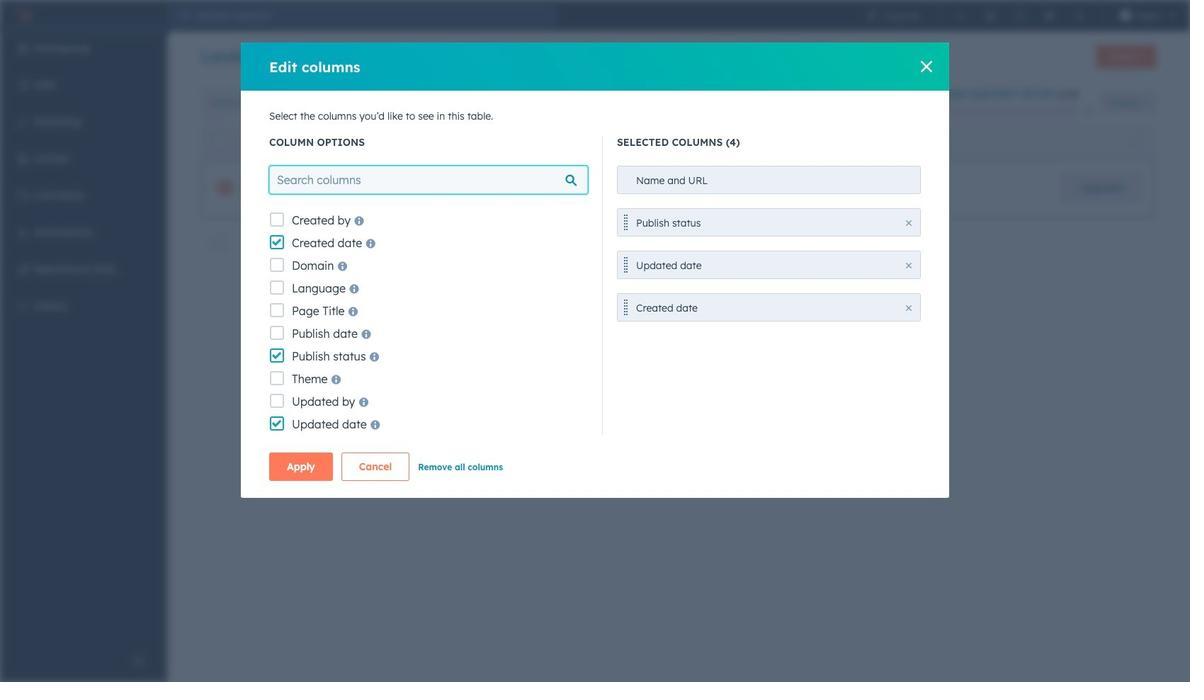 Task type: vqa. For each thing, say whether or not it's contained in the screenshot.
Primary company
no



Task type: locate. For each thing, give the bounding box(es) containing it.
0 horizontal spatial press to sort. element
[[672, 136, 678, 148]]

notifications image
[[1074, 10, 1085, 21]]

close image
[[906, 220, 912, 226], [906, 263, 912, 269]]

1 vertical spatial close image
[[1085, 106, 1093, 115]]

0 vertical spatial close image
[[906, 220, 912, 226]]

dialog
[[241, 43, 950, 498]]

close image
[[921, 61, 933, 72], [1085, 106, 1093, 115], [906, 305, 912, 311]]

progress bar
[[928, 106, 940, 118]]

menu
[[857, 0, 1182, 31], [0, 31, 167, 647]]

1 vertical spatial close image
[[906, 263, 912, 269]]

pagination navigation
[[565, 286, 694, 305]]

0 horizontal spatial close image
[[906, 305, 912, 311]]

1 horizontal spatial close image
[[921, 61, 933, 72]]

2 vertical spatial close image
[[906, 305, 912, 311]]

banner
[[201, 41, 1157, 74]]

2 close image from the top
[[906, 263, 912, 269]]

0 vertical spatial close image
[[921, 61, 933, 72]]

press to sort. element
[[672, 136, 678, 148], [1134, 136, 1139, 148]]

Search content search field
[[201, 89, 414, 117]]

1 horizontal spatial press to sort. element
[[1134, 136, 1139, 148]]



Task type: describe. For each thing, give the bounding box(es) containing it.
marketplaces image
[[985, 10, 996, 21]]

press to sort. image
[[672, 136, 678, 146]]

howard n/a image
[[1120, 10, 1132, 21]]

settings image
[[1044, 10, 1056, 21]]

2 press to sort. element from the left
[[1134, 136, 1139, 148]]

help image
[[1015, 10, 1026, 21]]

2 horizontal spatial close image
[[1085, 106, 1093, 115]]

1 close image from the top
[[906, 220, 912, 226]]

Search HubSpot search field
[[190, 4, 557, 27]]

press to sort. image
[[1134, 136, 1139, 146]]

Search columns search field
[[269, 166, 588, 194]]

1 horizontal spatial menu
[[857, 0, 1182, 31]]

0 horizontal spatial menu
[[0, 31, 167, 647]]

1 press to sort. element from the left
[[672, 136, 678, 148]]



